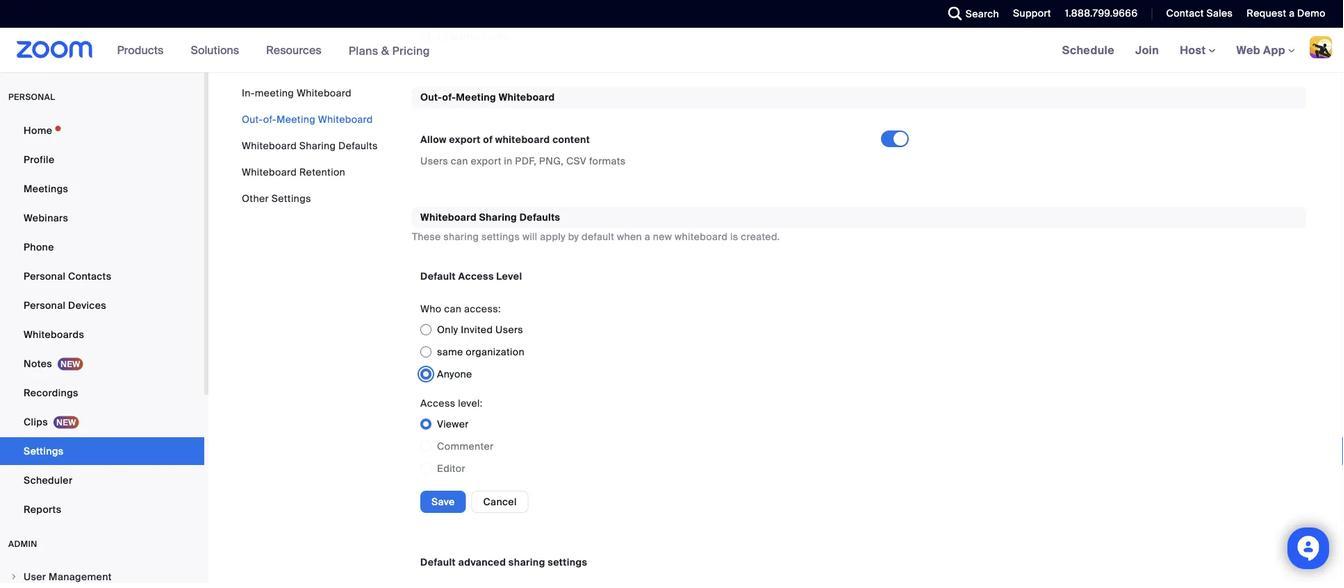 Task type: vqa. For each thing, say whether or not it's contained in the screenshot.
ADD ICON
no



Task type: describe. For each thing, give the bounding box(es) containing it.
in
[[504, 154, 513, 167]]

plans & pricing
[[349, 43, 430, 58]]

profile picture image
[[1310, 36, 1332, 58]]

new
[[653, 231, 672, 243]]

products
[[117, 43, 164, 57]]

contact
[[1166, 7, 1204, 20]]

demo
[[1298, 7, 1326, 20]]

meeting
[[255, 87, 294, 99]]

whiteboard retention
[[242, 166, 345, 179]]

other settings
[[242, 192, 311, 205]]

web app
[[1237, 43, 1286, 57]]

contact sales
[[1166, 7, 1233, 20]]

1.888.799.9666
[[1065, 7, 1138, 20]]

can for who
[[444, 303, 462, 316]]

web app button
[[1237, 43, 1295, 57]]

1.888.799.9666 button up schedule
[[1055, 0, 1141, 28]]

1 horizontal spatial sharing
[[509, 556, 545, 569]]

allow
[[420, 133, 447, 146]]

personal devices link
[[0, 292, 204, 320]]

notes link
[[0, 350, 204, 378]]

profile
[[24, 153, 55, 166]]

1 horizontal spatial settings
[[271, 192, 311, 205]]

by
[[568, 231, 579, 243]]

0 horizontal spatial out-of-meeting whiteboard
[[242, 113, 373, 126]]

host button
[[1180, 43, 1216, 57]]

other
[[242, 192, 269, 205]]

whiteboard up other settings
[[242, 166, 297, 179]]

1 horizontal spatial settings
[[548, 556, 587, 569]]

cancel button
[[472, 491, 529, 514]]

whiteboard up whiteboard sharing defaults
[[318, 113, 373, 126]]

who can access: option group
[[420, 319, 879, 386]]

whiteboard up allow export of whiteboard content
[[499, 91, 555, 103]]

same
[[437, 346, 463, 359]]

1.888.799.9666 button up schedule link
[[1065, 7, 1138, 20]]

is
[[730, 231, 738, 243]]

a inside whiteboard sharing defaults these sharing settings will apply by default when a new whiteboard is created.
[[645, 231, 651, 243]]

product information navigation
[[107, 28, 441, 73]]

join link
[[1125, 28, 1170, 72]]

1 vertical spatial of-
[[263, 113, 276, 126]]

will
[[523, 231, 538, 243]]

default advanced sharing settings
[[420, 556, 587, 569]]

personal
[[8, 92, 55, 103]]

menu bar containing in-meeting whiteboard
[[242, 86, 378, 206]]

users inside "out-of-meeting whiteboard" element
[[420, 154, 448, 167]]

default
[[582, 231, 615, 243]]

only
[[437, 324, 458, 336]]

recordings link
[[0, 379, 204, 407]]

same organization
[[437, 346, 525, 359]]

level
[[496, 270, 522, 283]]

sales
[[1207, 7, 1233, 20]]

sharing for whiteboard sharing defaults these sharing settings will apply by default when a new whiteboard is created.
[[479, 211, 517, 224]]

whiteboards
[[24, 328, 84, 341]]

level:
[[458, 397, 483, 410]]

commenter
[[437, 440, 494, 453]]

default for default access level
[[420, 270, 456, 283]]

meeting inside menu bar
[[276, 113, 315, 126]]

organization
[[466, 346, 525, 359]]

scheduler link
[[0, 467, 204, 495]]

0 vertical spatial access
[[458, 270, 494, 283]]

settings inside settings link
[[24, 445, 64, 458]]

whiteboard up the whiteboard retention
[[242, 139, 297, 152]]

zoom logo image
[[17, 41, 93, 58]]

whiteboard inside whiteboard sharing defaults these sharing settings will apply by default when a new whiteboard is created.
[[420, 211, 477, 224]]

home
[[24, 124, 52, 137]]

0 horizontal spatial whiteboard
[[495, 133, 550, 146]]

phone
[[24, 241, 54, 254]]

these
[[412, 231, 441, 243]]

request
[[1247, 7, 1287, 20]]

personal contacts link
[[0, 263, 204, 290]]

meetings
[[24, 182, 68, 195]]

1 horizontal spatial of-
[[442, 91, 456, 103]]

editor
[[437, 463, 465, 475]]

phone link
[[0, 233, 204, 261]]

png,
[[539, 154, 564, 167]]

personal contacts
[[24, 270, 111, 283]]

access level: option group
[[420, 414, 879, 480]]

can for users
[[451, 154, 468, 167]]

advanced
[[458, 556, 506, 569]]

content
[[553, 133, 590, 146]]

viewer
[[437, 418, 469, 431]]

all participants
[[437, 30, 508, 43]]

access:
[[464, 303, 501, 316]]

web
[[1237, 43, 1261, 57]]

access level:
[[420, 397, 483, 410]]

default for default advanced sharing settings
[[420, 556, 456, 569]]

host
[[1180, 43, 1209, 57]]

profile link
[[0, 146, 204, 174]]

defaults for whiteboard sharing defaults
[[338, 139, 378, 152]]

whiteboard sharing defaults these sharing settings will apply by default when a new whiteboard is created.
[[412, 211, 780, 243]]

resources button
[[266, 28, 328, 72]]

all
[[437, 30, 449, 43]]

defaults for whiteboard sharing defaults these sharing settings will apply by default when a new whiteboard is created.
[[520, 211, 560, 224]]

formats
[[589, 154, 626, 167]]

of
[[483, 133, 493, 146]]

who can access:
[[420, 303, 501, 316]]

support
[[1013, 7, 1051, 20]]

webinars
[[24, 212, 68, 224]]

meetings link
[[0, 175, 204, 203]]

whiteboard inside whiteboard sharing defaults these sharing settings will apply by default when a new whiteboard is created.
[[675, 231, 728, 243]]



Task type: locate. For each thing, give the bounding box(es) containing it.
reports link
[[0, 496, 204, 524]]

can inside "out-of-meeting whiteboard" element
[[451, 154, 468, 167]]

allow export of whiteboard content
[[420, 133, 590, 146]]

1 horizontal spatial sharing
[[479, 211, 517, 224]]

access left level
[[458, 270, 494, 283]]

0 horizontal spatial sharing
[[444, 231, 479, 243]]

sharing down in
[[479, 211, 517, 224]]

0 vertical spatial whiteboard
[[495, 133, 550, 146]]

1 vertical spatial whiteboard
[[675, 231, 728, 243]]

participants
[[452, 30, 508, 43]]

settings down whiteboard retention link
[[271, 192, 311, 205]]

1 vertical spatial settings
[[548, 556, 587, 569]]

1 vertical spatial export
[[471, 154, 501, 167]]

sharing up retention
[[299, 139, 336, 152]]

1 vertical spatial settings
[[24, 445, 64, 458]]

0 vertical spatial default
[[420, 270, 456, 283]]

1 vertical spatial a
[[645, 231, 651, 243]]

of-
[[442, 91, 456, 103], [263, 113, 276, 126]]

admin
[[8, 539, 37, 550]]

default up who in the left of the page
[[420, 270, 456, 283]]

out-of-meeting whiteboard up of
[[420, 91, 555, 103]]

out- inside "out-of-meeting whiteboard" element
[[420, 91, 442, 103]]

out-of-meeting whiteboard link
[[242, 113, 373, 126]]

menu bar
[[242, 86, 378, 206]]

0 horizontal spatial defaults
[[338, 139, 378, 152]]

meeting
[[456, 91, 496, 103], [276, 113, 315, 126]]

default access level
[[420, 270, 522, 283]]

personal for personal contacts
[[24, 270, 66, 283]]

0 vertical spatial can
[[451, 154, 468, 167]]

a left demo
[[1289, 7, 1295, 20]]

apply
[[540, 231, 566, 243]]

only invited users
[[437, 324, 523, 336]]

sharing right these
[[444, 231, 479, 243]]

out- down in-
[[242, 113, 263, 126]]

0 vertical spatial export
[[449, 133, 481, 146]]

personal down phone
[[24, 270, 66, 283]]

settings
[[271, 192, 311, 205], [24, 445, 64, 458]]

whiteboard up out-of-meeting whiteboard link
[[297, 87, 352, 99]]

meeting down the 'in-meeting whiteboard' link
[[276, 113, 315, 126]]

scheduler
[[24, 474, 73, 487]]

meeting up of
[[456, 91, 496, 103]]

of- down meeting
[[263, 113, 276, 126]]

1 vertical spatial access
[[420, 397, 455, 410]]

can left in
[[451, 154, 468, 167]]

0 horizontal spatial a
[[645, 231, 651, 243]]

1 vertical spatial out-of-meeting whiteboard
[[242, 113, 373, 126]]

users can export in pdf, png, csv formats
[[420, 154, 626, 167]]

webinars link
[[0, 204, 204, 232]]

1 horizontal spatial whiteboard
[[675, 231, 728, 243]]

defaults inside menu bar
[[338, 139, 378, 152]]

0 horizontal spatial settings
[[24, 445, 64, 458]]

invited
[[461, 324, 493, 336]]

whiteboard sharing defaults
[[242, 139, 378, 152]]

1 vertical spatial users
[[496, 324, 523, 336]]

0 vertical spatial settings
[[271, 192, 311, 205]]

plans & pricing link
[[349, 43, 430, 58], [349, 43, 430, 58]]

app
[[1263, 43, 1286, 57]]

out- up allow
[[420, 91, 442, 103]]

when
[[617, 231, 642, 243]]

1 horizontal spatial a
[[1289, 7, 1295, 20]]

users down allow
[[420, 154, 448, 167]]

in-meeting whiteboard
[[242, 87, 352, 99]]

clips
[[24, 416, 48, 429]]

notes
[[24, 358, 52, 370]]

0 horizontal spatial out-
[[242, 113, 263, 126]]

0 vertical spatial sharing
[[299, 139, 336, 152]]

1 horizontal spatial defaults
[[520, 211, 560, 224]]

1 horizontal spatial users
[[496, 324, 523, 336]]

in-meeting whiteboard link
[[242, 87, 352, 99]]

defaults up 'will'
[[520, 211, 560, 224]]

personal for personal devices
[[24, 299, 66, 312]]

sharing for whiteboard sharing defaults
[[299, 139, 336, 152]]

whiteboard sharing defaults link
[[242, 139, 378, 152]]

settings inside whiteboard sharing defaults these sharing settings will apply by default when a new whiteboard is created.
[[482, 231, 520, 243]]

export left of
[[449, 133, 481, 146]]

request a demo link
[[1237, 0, 1343, 28], [1247, 7, 1326, 20]]

1 vertical spatial sharing
[[479, 211, 517, 224]]

1 horizontal spatial out-of-meeting whiteboard
[[420, 91, 555, 103]]

resources
[[266, 43, 321, 57]]

1 vertical spatial out-
[[242, 113, 263, 126]]

of- up allow
[[442, 91, 456, 103]]

can inside whiteboard sharing defaults element
[[444, 303, 462, 316]]

export
[[449, 133, 481, 146], [471, 154, 501, 167]]

in-
[[242, 87, 255, 99]]

0 vertical spatial personal
[[24, 270, 66, 283]]

clips link
[[0, 409, 204, 436]]

defaults up retention
[[338, 139, 378, 152]]

whiteboard
[[297, 87, 352, 99], [499, 91, 555, 103], [318, 113, 373, 126], [242, 139, 297, 152], [242, 166, 297, 179], [420, 211, 477, 224]]

settings up scheduler
[[24, 445, 64, 458]]

whiteboard sharing defaults element
[[412, 207, 1306, 584]]

reports
[[24, 503, 61, 516]]

schedule link
[[1052, 28, 1125, 72]]

0 horizontal spatial of-
[[263, 113, 276, 126]]

1 default from the top
[[420, 270, 456, 283]]

anyone
[[437, 368, 472, 381]]

1 horizontal spatial meeting
[[456, 91, 496, 103]]

personal menu menu
[[0, 117, 204, 525]]

1 vertical spatial meeting
[[276, 113, 315, 126]]

2 personal from the top
[[24, 299, 66, 312]]

1 horizontal spatial access
[[458, 270, 494, 283]]

0 horizontal spatial settings
[[482, 231, 520, 243]]

sharing inside whiteboard sharing defaults these sharing settings will apply by default when a new whiteboard is created.
[[479, 211, 517, 224]]

menu item
[[0, 564, 204, 584]]

whiteboard up users can export in pdf, png, csv formats
[[495, 133, 550, 146]]

users inside who can access: option group
[[496, 324, 523, 336]]

pdf,
[[515, 154, 537, 167]]

0 vertical spatial defaults
[[338, 139, 378, 152]]

1 vertical spatial personal
[[24, 299, 66, 312]]

0 vertical spatial users
[[420, 154, 448, 167]]

who
[[420, 303, 442, 316]]

whiteboard left is
[[675, 231, 728, 243]]

home link
[[0, 117, 204, 145]]

0 vertical spatial meeting
[[456, 91, 496, 103]]

meetings navigation
[[1052, 28, 1343, 73]]

whiteboards link
[[0, 321, 204, 349]]

0 vertical spatial a
[[1289, 7, 1295, 20]]

&
[[381, 43, 389, 58]]

settings link
[[0, 438, 204, 466]]

solutions button
[[191, 28, 245, 72]]

cancel
[[483, 496, 517, 509]]

1.888.799.9666 button
[[1055, 0, 1141, 28], [1065, 7, 1138, 20]]

personal up the whiteboards at the left bottom
[[24, 299, 66, 312]]

right image
[[10, 573, 18, 582]]

whiteboard up these
[[420, 211, 477, 224]]

whiteboard retention link
[[242, 166, 345, 179]]

sharing inside menu bar
[[299, 139, 336, 152]]

personal inside "personal contacts" link
[[24, 270, 66, 283]]

other settings link
[[242, 192, 311, 205]]

out-of-meeting whiteboard element
[[412, 86, 1306, 185]]

0 horizontal spatial access
[[420, 397, 455, 410]]

created.
[[741, 231, 780, 243]]

out-of-meeting whiteboard up whiteboard sharing defaults
[[242, 113, 373, 126]]

personal inside the personal devices link
[[24, 299, 66, 312]]

contact sales link
[[1156, 0, 1237, 28], [1166, 7, 1233, 20]]

save
[[432, 496, 455, 509]]

1 vertical spatial sharing
[[509, 556, 545, 569]]

save button
[[420, 491, 466, 514]]

0 vertical spatial out-of-meeting whiteboard
[[420, 91, 555, 103]]

0 horizontal spatial sharing
[[299, 139, 336, 152]]

1 vertical spatial defaults
[[520, 211, 560, 224]]

can up only
[[444, 303, 462, 316]]

solutions
[[191, 43, 239, 57]]

join
[[1136, 43, 1159, 57]]

sharing right the advanced
[[509, 556, 545, 569]]

0 vertical spatial sharing
[[444, 231, 479, 243]]

a left new
[[645, 231, 651, 243]]

recordings
[[24, 387, 78, 400]]

products button
[[117, 28, 170, 72]]

retention
[[299, 166, 345, 179]]

0 horizontal spatial users
[[420, 154, 448, 167]]

0 vertical spatial out-
[[420, 91, 442, 103]]

devices
[[68, 299, 106, 312]]

sharing
[[299, 139, 336, 152], [479, 211, 517, 224]]

sharing inside whiteboard sharing defaults these sharing settings will apply by default when a new whiteboard is created.
[[444, 231, 479, 243]]

banner containing products
[[0, 28, 1343, 73]]

can
[[451, 154, 468, 167], [444, 303, 462, 316]]

1 personal from the top
[[24, 270, 66, 283]]

1 horizontal spatial out-
[[420, 91, 442, 103]]

banner
[[0, 28, 1343, 73]]

1 vertical spatial can
[[444, 303, 462, 316]]

0 horizontal spatial meeting
[[276, 113, 315, 126]]

access up viewer
[[420, 397, 455, 410]]

pricing
[[392, 43, 430, 58]]

export down of
[[471, 154, 501, 167]]

search button
[[938, 0, 1003, 28]]

defaults inside whiteboard sharing defaults these sharing settings will apply by default when a new whiteboard is created.
[[520, 211, 560, 224]]

users up organization
[[496, 324, 523, 336]]

0 vertical spatial of-
[[442, 91, 456, 103]]

default left the advanced
[[420, 556, 456, 569]]

personal devices
[[24, 299, 106, 312]]

0 vertical spatial settings
[[482, 231, 520, 243]]

2 default from the top
[[420, 556, 456, 569]]

settings
[[482, 231, 520, 243], [548, 556, 587, 569]]

out-
[[420, 91, 442, 103], [242, 113, 263, 126]]

1 vertical spatial default
[[420, 556, 456, 569]]

default
[[420, 270, 456, 283], [420, 556, 456, 569]]



